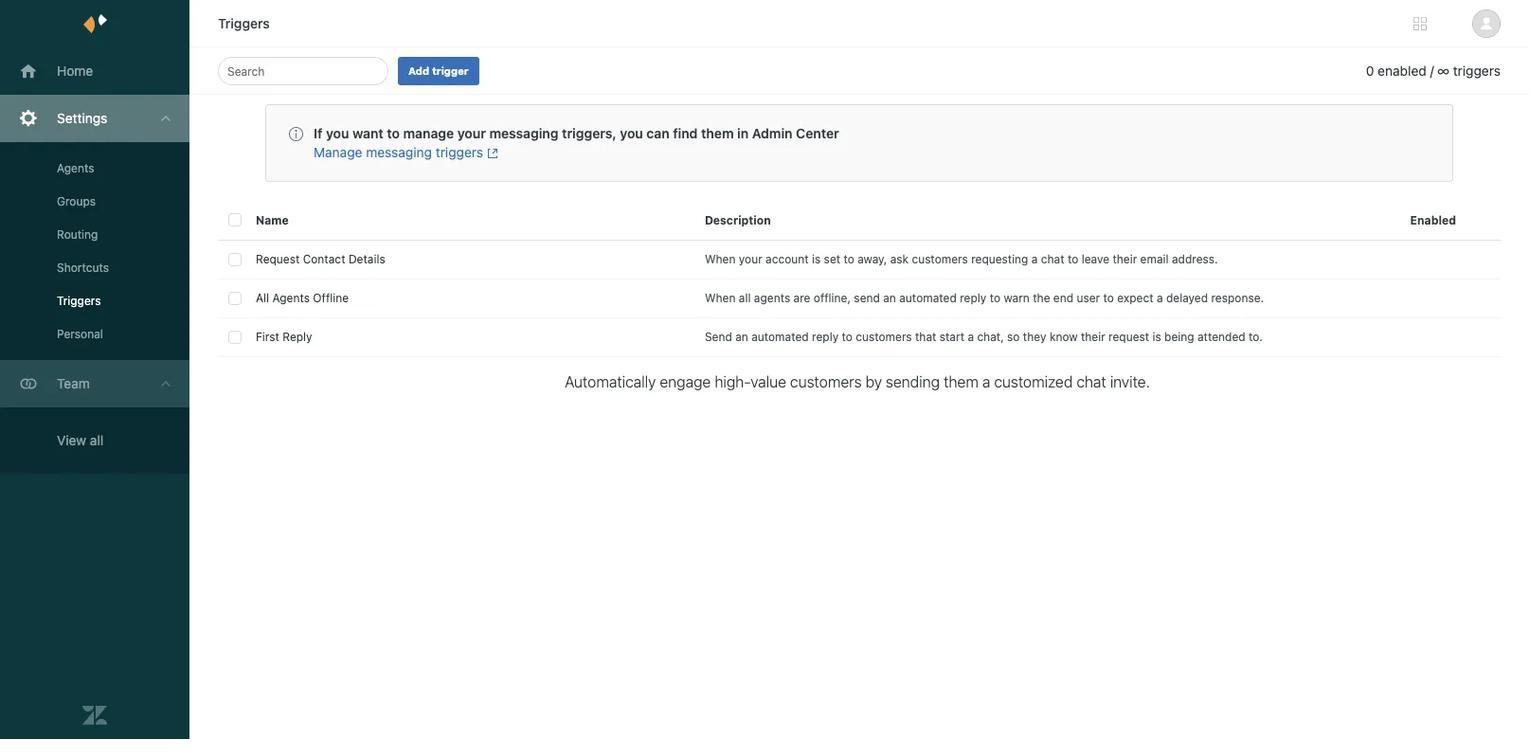 Task type: describe. For each thing, give the bounding box(es) containing it.
a right requesting
[[1032, 252, 1038, 266]]

0 vertical spatial customers
[[912, 252, 968, 266]]

so
[[1007, 330, 1020, 344]]

1 horizontal spatial chat
[[1077, 373, 1107, 390]]

routing
[[57, 227, 98, 242]]

all for when
[[739, 291, 751, 305]]

send an automated reply to customers that start a chat, so they know their request is being attended to.
[[705, 330, 1263, 344]]

account
[[766, 252, 809, 266]]

0 horizontal spatial reply
[[812, 330, 839, 344]]

to left leave
[[1068, 252, 1079, 266]]

0 vertical spatial triggers
[[218, 15, 270, 31]]

0 horizontal spatial is
[[812, 252, 821, 266]]

send
[[705, 330, 732, 344]]

invite.
[[1110, 373, 1150, 390]]

leave
[[1082, 252, 1110, 266]]

chat,
[[977, 330, 1004, 344]]

delayed
[[1166, 291, 1208, 305]]

request contact details
[[256, 252, 385, 266]]

groups
[[57, 194, 96, 208]]

2 vertical spatial customers
[[790, 373, 862, 390]]

1 vertical spatial an
[[735, 330, 748, 344]]

1 vertical spatial automated
[[752, 330, 809, 344]]

start
[[940, 330, 965, 344]]

expect
[[1117, 291, 1154, 305]]

triggers,
[[562, 125, 617, 141]]

contact
[[303, 252, 345, 266]]

view all
[[57, 432, 104, 448]]

manage
[[314, 144, 362, 160]]

0 enabled / ∞ triggers
[[1366, 63, 1501, 79]]

settings
[[57, 110, 107, 126]]

manage messaging triggers
[[314, 144, 483, 160]]

a down send an automated reply to customers that start a chat, so they know their request is being attended to.
[[982, 373, 990, 390]]

sending
[[886, 373, 940, 390]]

trigger
[[432, 64, 469, 77]]

when all agents are offline, send an automated reply to warn the end user to expect a delayed response.
[[705, 291, 1264, 305]]

if
[[314, 125, 323, 141]]

away,
[[858, 252, 887, 266]]

center
[[796, 125, 839, 141]]

0 vertical spatial agents
[[57, 161, 94, 175]]

find
[[673, 125, 698, 141]]

to up manage messaging triggers
[[387, 125, 400, 141]]

to right set
[[844, 252, 855, 266]]

if you want to manage your messaging triggers, you can find them in admin center
[[314, 125, 839, 141]]

add trigger
[[408, 64, 469, 77]]

want
[[352, 125, 384, 141]]

in
[[737, 125, 749, 141]]

team
[[57, 375, 90, 391]]

∞
[[1438, 63, 1450, 79]]

2 you from the left
[[620, 125, 643, 141]]

agents
[[754, 291, 790, 305]]

a right expect
[[1157, 291, 1163, 305]]

request
[[256, 252, 300, 266]]

/
[[1430, 63, 1434, 79]]

description
[[705, 213, 771, 227]]

high-
[[715, 373, 751, 390]]

to.
[[1249, 330, 1263, 344]]

manage
[[403, 125, 454, 141]]

requesting
[[971, 252, 1028, 266]]

0 vertical spatial triggers
[[1453, 63, 1501, 79]]

offline
[[313, 291, 349, 305]]

a right start
[[968, 330, 974, 344]]

0 horizontal spatial your
[[457, 125, 486, 141]]

when for when your account is set to away, ask customers requesting a chat to leave their email address.
[[705, 252, 736, 266]]

manage messaging triggers link
[[314, 144, 498, 160]]

ask
[[890, 252, 909, 266]]

add trigger button
[[398, 57, 479, 85]]

when for when all agents are offline, send an automated reply to warn the end user to expect a delayed response.
[[705, 291, 736, 305]]

know
[[1050, 330, 1078, 344]]

1 vertical spatial your
[[739, 252, 763, 266]]

being
[[1165, 330, 1194, 344]]

the
[[1033, 291, 1050, 305]]

0 vertical spatial reply
[[960, 291, 987, 305]]

0 horizontal spatial chat
[[1041, 252, 1065, 266]]

automatically
[[565, 373, 656, 390]]

warn
[[1004, 291, 1030, 305]]



Task type: vqa. For each thing, say whether or not it's contained in the screenshot.
the content
no



Task type: locate. For each thing, give the bounding box(es) containing it.
automated up that
[[899, 291, 957, 305]]

1 horizontal spatial an
[[883, 291, 896, 305]]

triggers up search text field
[[218, 15, 270, 31]]

1 horizontal spatial your
[[739, 252, 763, 266]]

home
[[57, 63, 93, 79]]

all
[[739, 291, 751, 305], [90, 432, 104, 448]]

is left set
[[812, 252, 821, 266]]

end
[[1054, 291, 1074, 305]]

an
[[883, 291, 896, 305], [735, 330, 748, 344]]

triggers up personal
[[57, 294, 101, 308]]

0 vertical spatial when
[[705, 252, 736, 266]]

agents right the all on the left top of the page
[[272, 291, 310, 305]]

agents
[[57, 161, 94, 175], [272, 291, 310, 305]]

offline,
[[814, 291, 851, 305]]

1 horizontal spatial all
[[739, 291, 751, 305]]

when
[[705, 252, 736, 266], [705, 291, 736, 305]]

chat
[[1041, 252, 1065, 266], [1077, 373, 1107, 390]]

0 horizontal spatial messaging
[[366, 144, 432, 160]]

is
[[812, 252, 821, 266], [1153, 330, 1161, 344]]

triggers
[[218, 15, 270, 31], [57, 294, 101, 308]]

1 when from the top
[[705, 252, 736, 266]]

add
[[408, 64, 429, 77]]

customers
[[912, 252, 968, 266], [856, 330, 912, 344], [790, 373, 862, 390]]

1 horizontal spatial messaging
[[489, 125, 559, 141]]

all agents offline
[[256, 291, 349, 305]]

you
[[326, 125, 349, 141], [620, 125, 643, 141]]

them down start
[[944, 373, 979, 390]]

0 vertical spatial them
[[701, 125, 734, 141]]

1 vertical spatial triggers
[[57, 294, 101, 308]]

customers right ask
[[912, 252, 968, 266]]

1 vertical spatial reply
[[812, 330, 839, 344]]

triggers down manage
[[436, 144, 483, 160]]

their right leave
[[1113, 252, 1137, 266]]

admin
[[752, 125, 793, 141]]

email
[[1140, 252, 1169, 266]]

automated down agents
[[752, 330, 809, 344]]

all
[[256, 291, 269, 305]]

personal
[[57, 327, 103, 341]]

to
[[387, 125, 400, 141], [844, 252, 855, 266], [1068, 252, 1079, 266], [990, 291, 1001, 305], [1103, 291, 1114, 305], [842, 330, 853, 344]]

1 vertical spatial agents
[[272, 291, 310, 305]]

1 horizontal spatial automated
[[899, 291, 957, 305]]

reply
[[283, 330, 312, 344]]

1 vertical spatial triggers
[[436, 144, 483, 160]]

triggers
[[1453, 63, 1501, 79], [436, 144, 483, 160]]

automated
[[899, 291, 957, 305], [752, 330, 809, 344]]

1 vertical spatial them
[[944, 373, 979, 390]]

0 vertical spatial their
[[1113, 252, 1137, 266]]

when up send
[[705, 291, 736, 305]]

shortcuts
[[57, 261, 109, 275]]

customized
[[994, 373, 1073, 390]]

their right know
[[1081, 330, 1106, 344]]

to down offline,
[[842, 330, 853, 344]]

0 horizontal spatial triggers
[[436, 144, 483, 160]]

value
[[751, 373, 786, 390]]

when down description on the top
[[705, 252, 736, 266]]

1 horizontal spatial reply
[[960, 291, 987, 305]]

0 horizontal spatial triggers
[[57, 294, 101, 308]]

1 you from the left
[[326, 125, 349, 141]]

enabled
[[1410, 213, 1456, 227]]

first reply
[[256, 330, 312, 344]]

0 horizontal spatial an
[[735, 330, 748, 344]]

are
[[794, 291, 811, 305]]

send
[[854, 291, 880, 305]]

details
[[349, 252, 385, 266]]

first
[[256, 330, 279, 344]]

is left being
[[1153, 330, 1161, 344]]

1 horizontal spatial you
[[620, 125, 643, 141]]

you up manage
[[326, 125, 349, 141]]

agents up groups
[[57, 161, 94, 175]]

customers left that
[[856, 330, 912, 344]]

0 vertical spatial is
[[812, 252, 821, 266]]

Search text field
[[227, 60, 373, 82]]

zendesk products image
[[1414, 17, 1427, 30]]

0 vertical spatial messaging
[[489, 125, 559, 141]]

all left agents
[[739, 291, 751, 305]]

to right user
[[1103, 291, 1114, 305]]

1 vertical spatial is
[[1153, 330, 1161, 344]]

your left account
[[739, 252, 763, 266]]

0 horizontal spatial automated
[[752, 330, 809, 344]]

1 vertical spatial customers
[[856, 330, 912, 344]]

automatically engage high-value customers by sending them a customized chat invite.
[[565, 373, 1150, 390]]

0 horizontal spatial agents
[[57, 161, 94, 175]]

them
[[701, 125, 734, 141], [944, 373, 979, 390]]

a
[[1032, 252, 1038, 266], [1157, 291, 1163, 305], [968, 330, 974, 344], [982, 373, 990, 390]]

to left warn
[[990, 291, 1001, 305]]

0 vertical spatial automated
[[899, 291, 957, 305]]

that
[[915, 330, 937, 344]]

can
[[647, 125, 670, 141]]

1 vertical spatial messaging
[[366, 144, 432, 160]]

0
[[1366, 63, 1374, 79]]

0 horizontal spatial them
[[701, 125, 734, 141]]

0 vertical spatial all
[[739, 291, 751, 305]]

2 when from the top
[[705, 291, 736, 305]]

triggers right ∞
[[1453, 63, 1501, 79]]

they
[[1023, 330, 1047, 344]]

1 horizontal spatial agents
[[272, 291, 310, 305]]

response.
[[1211, 291, 1264, 305]]

address.
[[1172, 252, 1218, 266]]

reply down offline,
[[812, 330, 839, 344]]

engage
[[660, 373, 711, 390]]

all right view
[[90, 432, 104, 448]]

0 horizontal spatial their
[[1081, 330, 1106, 344]]

messaging left the triggers,
[[489, 125, 559, 141]]

reply up send an automated reply to customers that start a chat, so they know their request is being attended to.
[[960, 291, 987, 305]]

0 vertical spatial an
[[883, 291, 896, 305]]

attended
[[1198, 330, 1246, 344]]

chat up end
[[1041, 252, 1065, 266]]

messaging down manage
[[366, 144, 432, 160]]

customers left by
[[790, 373, 862, 390]]

1 horizontal spatial triggers
[[1453, 63, 1501, 79]]

1 vertical spatial all
[[90, 432, 104, 448]]

you left can
[[620, 125, 643, 141]]

1 vertical spatial when
[[705, 291, 736, 305]]

1 vertical spatial their
[[1081, 330, 1106, 344]]

reply
[[960, 291, 987, 305], [812, 330, 839, 344]]

when your account is set to away, ask customers requesting a chat to leave their email address.
[[705, 252, 1218, 266]]

view
[[57, 432, 86, 448]]

name
[[256, 213, 289, 227]]

all for view
[[90, 432, 104, 448]]

their
[[1113, 252, 1137, 266], [1081, 330, 1106, 344]]

request
[[1109, 330, 1149, 344]]

1 horizontal spatial them
[[944, 373, 979, 390]]

enabled
[[1378, 63, 1427, 79]]

chat left invite.
[[1077, 373, 1107, 390]]

0 horizontal spatial all
[[90, 432, 104, 448]]

1 vertical spatial chat
[[1077, 373, 1107, 390]]

1 horizontal spatial triggers
[[218, 15, 270, 31]]

0 vertical spatial chat
[[1041, 252, 1065, 266]]

user
[[1077, 291, 1100, 305]]

0 horizontal spatial you
[[326, 125, 349, 141]]

them left "in"
[[701, 125, 734, 141]]

1 horizontal spatial is
[[1153, 330, 1161, 344]]

0 vertical spatial your
[[457, 125, 486, 141]]

1 horizontal spatial their
[[1113, 252, 1137, 266]]

your right manage
[[457, 125, 486, 141]]

messaging
[[489, 125, 559, 141], [366, 144, 432, 160]]

set
[[824, 252, 841, 266]]

your
[[457, 125, 486, 141], [739, 252, 763, 266]]

by
[[866, 373, 882, 390]]



